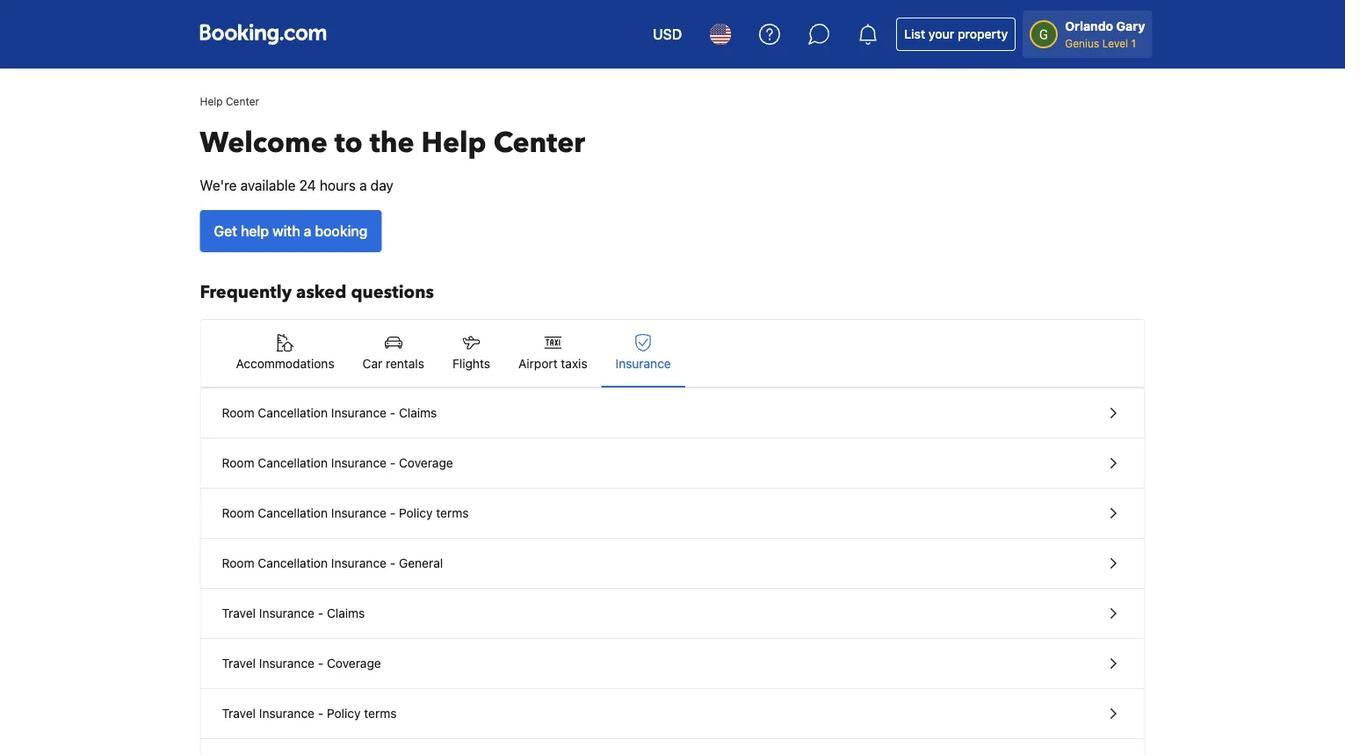 Task type: locate. For each thing, give the bounding box(es) containing it.
insurance button
[[602, 320, 685, 387]]

room cancellation insurance - coverage
[[222, 456, 453, 470]]

0 vertical spatial center
[[226, 95, 259, 107]]

room cancellation insurance - general
[[222, 556, 443, 570]]

help
[[241, 223, 269, 239]]

- down 'room cancellation insurance - coverage'
[[390, 506, 396, 520]]

1 vertical spatial a
[[304, 223, 311, 239]]

0 vertical spatial a
[[359, 177, 367, 194]]

usd button
[[642, 13, 693, 55]]

center
[[226, 95, 259, 107], [494, 124, 585, 162]]

1
[[1131, 37, 1136, 49]]

claims down room cancellation insurance - general
[[327, 606, 365, 620]]

4 cancellation from the top
[[258, 556, 328, 570]]

we're available 24 hours a day
[[200, 177, 394, 194]]

-
[[390, 406, 396, 420], [390, 456, 396, 470], [390, 506, 396, 520], [390, 556, 396, 570], [318, 606, 324, 620], [318, 656, 324, 671], [318, 706, 324, 721]]

terms
[[436, 506, 469, 520], [364, 706, 397, 721]]

policy down travel insurance - coverage
[[327, 706, 361, 721]]

cancellation up the travel insurance - claims
[[258, 556, 328, 570]]

cancellation down room cancellation insurance - claims
[[258, 456, 328, 470]]

0 horizontal spatial coverage
[[327, 656, 381, 671]]

0 vertical spatial terms
[[436, 506, 469, 520]]

airport taxis button
[[504, 320, 602, 387]]

travel insurance - coverage
[[222, 656, 381, 671]]

cancellation
[[258, 406, 328, 420], [258, 456, 328, 470], [258, 506, 328, 520], [258, 556, 328, 570]]

claims
[[399, 406, 437, 420], [327, 606, 365, 620]]

rentals
[[386, 356, 424, 371]]

tab list
[[201, 320, 1145, 388]]

travel inside button
[[222, 706, 256, 721]]

- down car rentals
[[390, 406, 396, 420]]

1 vertical spatial terms
[[364, 706, 397, 721]]

travel down the travel insurance - claims
[[222, 656, 256, 671]]

0 vertical spatial claims
[[399, 406, 437, 420]]

level
[[1103, 37, 1128, 49]]

help
[[200, 95, 223, 107], [421, 124, 487, 162]]

travel down travel insurance - coverage
[[222, 706, 256, 721]]

3 cancellation from the top
[[258, 506, 328, 520]]

insurance up travel insurance - coverage
[[259, 606, 315, 620]]

a right with
[[304, 223, 311, 239]]

1 horizontal spatial a
[[359, 177, 367, 194]]

1 horizontal spatial terms
[[436, 506, 469, 520]]

help right the
[[421, 124, 487, 162]]

car rentals
[[363, 356, 424, 371]]

policy up general
[[399, 506, 433, 520]]

coverage
[[399, 456, 453, 470], [327, 656, 381, 671]]

booking
[[315, 223, 368, 239]]

a left day
[[359, 177, 367, 194]]

day
[[371, 177, 394, 194]]

0 vertical spatial policy
[[399, 506, 433, 520]]

3 travel from the top
[[222, 706, 256, 721]]

1 cancellation from the top
[[258, 406, 328, 420]]

car
[[363, 356, 383, 371]]

1 travel from the top
[[222, 606, 256, 620]]

4 room from the top
[[222, 556, 254, 570]]

room
[[222, 406, 254, 420], [222, 456, 254, 470], [222, 506, 254, 520], [222, 556, 254, 570]]

get help with a booking
[[214, 223, 368, 239]]

travel insurance - claims
[[222, 606, 365, 620]]

your
[[929, 27, 955, 41]]

0 vertical spatial travel
[[222, 606, 256, 620]]

travel inside 'button'
[[222, 606, 256, 620]]

travel insurance - policy terms
[[222, 706, 397, 721]]

claims inside button
[[399, 406, 437, 420]]

travel up travel insurance - coverage
[[222, 606, 256, 620]]

- down room cancellation insurance - general
[[318, 606, 324, 620]]

available
[[241, 177, 296, 194]]

insurance up room cancellation insurance - policy terms
[[331, 456, 387, 470]]

2 vertical spatial travel
[[222, 706, 256, 721]]

cancellation for room cancellation insurance - policy terms
[[258, 506, 328, 520]]

2 travel from the top
[[222, 656, 256, 671]]

asked
[[296, 280, 347, 305]]

insurance up room cancellation insurance - claims button
[[616, 356, 671, 371]]

travel inside button
[[222, 656, 256, 671]]

to
[[335, 124, 363, 162]]

tab list containing accommodations
[[201, 320, 1145, 388]]

policy
[[399, 506, 433, 520], [327, 706, 361, 721]]

0 horizontal spatial a
[[304, 223, 311, 239]]

cancellation for room cancellation insurance - coverage
[[258, 456, 328, 470]]

a
[[359, 177, 367, 194], [304, 223, 311, 239]]

travel for travel insurance - coverage
[[222, 656, 256, 671]]

travel insurance - coverage button
[[201, 639, 1145, 689]]

0 horizontal spatial help
[[200, 95, 223, 107]]

travel insurance - claims button
[[201, 589, 1145, 639]]

airport
[[518, 356, 558, 371]]

0 horizontal spatial policy
[[327, 706, 361, 721]]

claims down rentals
[[399, 406, 437, 420]]

1 room from the top
[[222, 406, 254, 420]]

insurance
[[616, 356, 671, 371], [331, 406, 387, 420], [331, 456, 387, 470], [331, 506, 387, 520], [331, 556, 387, 570], [259, 606, 315, 620], [259, 656, 315, 671], [259, 706, 315, 721]]

accommodations button
[[222, 320, 349, 387]]

1 horizontal spatial policy
[[399, 506, 433, 520]]

2 room from the top
[[222, 456, 254, 470]]

0 vertical spatial coverage
[[399, 456, 453, 470]]

cancellation up room cancellation insurance - general
[[258, 506, 328, 520]]

2 cancellation from the top
[[258, 456, 328, 470]]

1 vertical spatial center
[[494, 124, 585, 162]]

1 horizontal spatial help
[[421, 124, 487, 162]]

flights button
[[439, 320, 504, 387]]

usd
[[653, 26, 682, 43]]

insurance inside 'button'
[[259, 606, 315, 620]]

1 horizontal spatial claims
[[399, 406, 437, 420]]

gary
[[1117, 19, 1146, 33]]

1 vertical spatial claims
[[327, 606, 365, 620]]

0 horizontal spatial claims
[[327, 606, 365, 620]]

room for room cancellation insurance - claims
[[222, 406, 254, 420]]

insurance down 'room cancellation insurance - coverage'
[[331, 506, 387, 520]]

with
[[273, 223, 300, 239]]

0 vertical spatial help
[[200, 95, 223, 107]]

travel
[[222, 606, 256, 620], [222, 656, 256, 671], [222, 706, 256, 721]]

- up room cancellation insurance - policy terms
[[390, 456, 396, 470]]

1 vertical spatial coverage
[[327, 656, 381, 671]]

1 vertical spatial travel
[[222, 656, 256, 671]]

list your property link
[[897, 18, 1016, 51]]

3 room from the top
[[222, 506, 254, 520]]

cancellation for room cancellation insurance - general
[[258, 556, 328, 570]]

cancellation down accommodations
[[258, 406, 328, 420]]

list your property
[[905, 27, 1008, 41]]

- up travel insurance - policy terms
[[318, 656, 324, 671]]

room cancellation insurance - policy terms button
[[201, 489, 1145, 539]]

0 horizontal spatial terms
[[364, 706, 397, 721]]

policy inside button
[[327, 706, 361, 721]]

1 horizontal spatial center
[[494, 124, 585, 162]]

the
[[370, 124, 414, 162]]

frequently
[[200, 280, 292, 305]]

help up welcome
[[200, 95, 223, 107]]

travel insurance - policy terms button
[[201, 689, 1145, 739]]

1 vertical spatial policy
[[327, 706, 361, 721]]

1 horizontal spatial coverage
[[399, 456, 453, 470]]

welcome
[[200, 124, 328, 162]]



Task type: describe. For each thing, give the bounding box(es) containing it.
room cancellation insurance - policy terms
[[222, 506, 469, 520]]

flights
[[453, 356, 490, 371]]

- down travel insurance - coverage
[[318, 706, 324, 721]]

room cancellation insurance - claims
[[222, 406, 437, 420]]

car rentals button
[[349, 320, 439, 387]]

orlando gary genius level 1
[[1065, 19, 1146, 49]]

a inside button
[[304, 223, 311, 239]]

- left general
[[390, 556, 396, 570]]

welcome to the help center
[[200, 124, 585, 162]]

insurance down car
[[331, 406, 387, 420]]

we're
[[200, 177, 237, 194]]

cancellation for room cancellation insurance - claims
[[258, 406, 328, 420]]

frequently asked questions
[[200, 280, 434, 305]]

insurance down the travel insurance - claims
[[259, 656, 315, 671]]

property
[[958, 27, 1008, 41]]

accommodations
[[236, 356, 335, 371]]

room for room cancellation insurance - coverage
[[222, 456, 254, 470]]

orlando
[[1065, 19, 1114, 33]]

booking.com online hotel reservations image
[[200, 24, 326, 45]]

room for room cancellation insurance - general
[[222, 556, 254, 570]]

taxis
[[561, 356, 588, 371]]

insurance down room cancellation insurance - policy terms
[[331, 556, 387, 570]]

0 horizontal spatial center
[[226, 95, 259, 107]]

travel for travel insurance - claims
[[222, 606, 256, 620]]

genius
[[1065, 37, 1100, 49]]

24
[[299, 177, 316, 194]]

room cancellation insurance - coverage button
[[201, 439, 1145, 489]]

room cancellation insurance - general button
[[201, 539, 1145, 589]]

- inside 'button'
[[318, 606, 324, 620]]

get help with a booking button
[[200, 210, 382, 252]]

hours
[[320, 177, 356, 194]]

room cancellation insurance - claims button
[[201, 388, 1145, 439]]

questions
[[351, 280, 434, 305]]

room for room cancellation insurance - policy terms
[[222, 506, 254, 520]]

insurance down travel insurance - coverage
[[259, 706, 315, 721]]

general
[[399, 556, 443, 570]]

help center
[[200, 95, 259, 107]]

list
[[905, 27, 926, 41]]

terms inside button
[[436, 506, 469, 520]]

get
[[214, 223, 237, 239]]

1 vertical spatial help
[[421, 124, 487, 162]]

claims inside 'button'
[[327, 606, 365, 620]]

travel for travel insurance - policy terms
[[222, 706, 256, 721]]

policy inside button
[[399, 506, 433, 520]]

airport taxis
[[518, 356, 588, 371]]

terms inside button
[[364, 706, 397, 721]]



Task type: vqa. For each thing, say whether or not it's contained in the screenshot.
Claims in the BUTTON
yes



